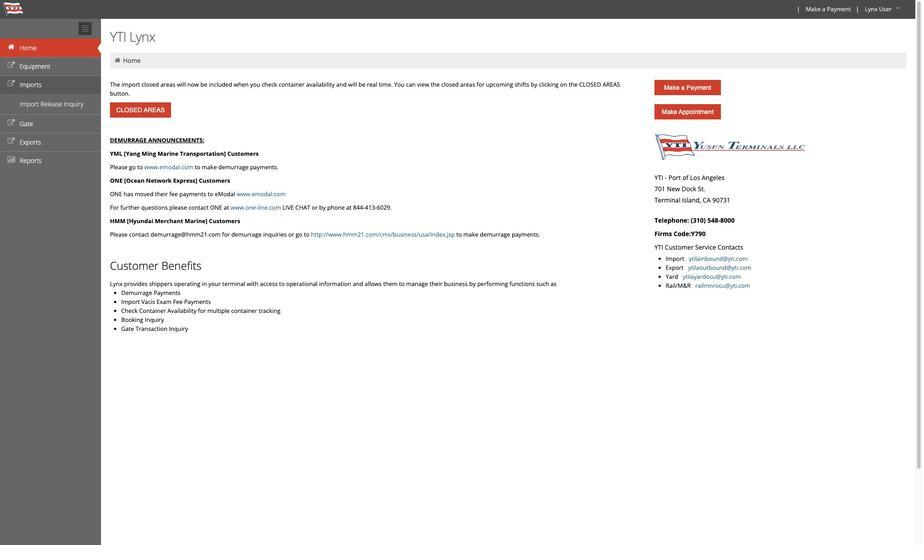 Task type: locate. For each thing, give the bounding box(es) containing it.
0 horizontal spatial closed
[[142, 80, 159, 88]]

now
[[187, 80, 199, 88]]

1 vertical spatial www.emodal.com link
[[237, 190, 286, 198]]

1 vertical spatial make
[[665, 84, 680, 91]]

2 horizontal spatial import
[[666, 255, 685, 263]]

make inside make appointment link
[[662, 108, 677, 115]]

0 horizontal spatial the
[[431, 80, 440, 88]]

by left phone
[[319, 203, 326, 212]]

www.emodal.com link for to make demurrage payments.
[[144, 163, 193, 171]]

one [ocean network express] customers
[[110, 177, 230, 185]]

for left multiple
[[198, 307, 206, 315]]

1 vertical spatial their
[[430, 280, 443, 288]]

payment left lynx user
[[827, 5, 852, 13]]

at left 844-
[[346, 203, 352, 212]]

0 vertical spatial yti
[[110, 27, 126, 46]]

please for please contact demurrage@hmm21.com for demurrage inquiries or go to
[[110, 230, 128, 239]]

container inside the import closed areas will now be included when you check container availability and will be real time.  you can view the closed areas for upcoming shifts by clicking on the closed areas button.
[[279, 80, 305, 88]]

bar chart image
[[7, 157, 16, 163]]

2 horizontal spatial by
[[531, 80, 538, 88]]

0 horizontal spatial make a payment link
[[655, 80, 721, 95]]

inquiry
[[64, 100, 83, 108], [145, 316, 164, 324], [169, 325, 188, 333]]

lynx user
[[866, 5, 892, 13]]

marine
[[158, 150, 178, 158]]

firms
[[655, 230, 672, 238]]

0 horizontal spatial a
[[682, 84, 685, 91]]

1 horizontal spatial make a payment
[[806, 5, 852, 13]]

at down emodal
[[224, 203, 229, 212]]

your
[[209, 280, 221, 288]]

home image
[[7, 44, 16, 50], [114, 57, 122, 63]]

customer
[[665, 243, 694, 252], [110, 258, 159, 273]]

one left [ocean
[[110, 177, 123, 185]]

1 will from the left
[[177, 80, 186, 88]]

www.emodal.com up www.one-line.com "link"
[[237, 190, 286, 198]]

0 horizontal spatial or
[[288, 230, 294, 239]]

0 vertical spatial for
[[477, 80, 485, 88]]

them
[[383, 280, 398, 288]]

1 horizontal spatial payments.
[[512, 230, 540, 239]]

or right inquiries
[[288, 230, 294, 239]]

0 horizontal spatial home image
[[7, 44, 16, 50]]

1 vertical spatial inquiry
[[145, 316, 164, 324]]

http://www.hmm21.com/cms/business/usa/index.jsp
[[311, 230, 455, 239]]

2 | from the left
[[856, 5, 860, 13]]

www.emodal.com link up www.one-line.com "link"
[[237, 190, 286, 198]]

lynx
[[866, 5, 878, 13], [129, 27, 155, 46], [110, 280, 123, 288]]

lynx inside lynx provides shippers operating in your terminal with access to operational information and allows them to manage their business by performing functions such as demurrage payments import vacis exam fee payments check container availability for multiple container tracking booking inquiry gate transaction inquiry
[[110, 280, 123, 288]]

0 horizontal spatial their
[[155, 190, 168, 198]]

home up equipment at the left top
[[20, 44, 37, 52]]

for inside lynx provides shippers operating in your terminal with access to operational information and allows them to manage their business by performing functions such as demurrage payments import vacis exam fee payments check container availability for multiple container tracking booking inquiry gate transaction inquiry
[[198, 307, 206, 315]]

equipment link
[[0, 57, 101, 75]]

will
[[177, 80, 186, 88], [348, 80, 357, 88]]

0 vertical spatial gate
[[20, 119, 33, 128]]

None submit
[[110, 102, 171, 118]]

1 horizontal spatial home
[[123, 56, 141, 65]]

0 vertical spatial and
[[336, 80, 347, 88]]

1 vertical spatial customer
[[110, 258, 159, 273]]

payments up the exam
[[154, 289, 181, 297]]

www.emodal.com link
[[144, 163, 193, 171], [237, 190, 286, 198]]

external link image inside imports link
[[7, 81, 16, 87]]

0 horizontal spatial www.emodal.com
[[144, 163, 193, 171]]

make a payment link
[[802, 0, 855, 19], [655, 80, 721, 95]]

for left upcoming
[[477, 80, 485, 88]]

yti inside yti - port of los angeles 701 new dock st. terminal island, ca 90731
[[655, 173, 664, 182]]

provides
[[124, 280, 148, 288]]

0 horizontal spatial contact
[[129, 230, 149, 239]]

button.
[[110, 89, 130, 97]]

their inside lynx provides shippers operating in your terminal with access to operational information and allows them to manage their business by performing functions such as demurrage payments import vacis exam fee payments check container availability for multiple container tracking booking inquiry gate transaction inquiry
[[430, 280, 443, 288]]

import up check
[[121, 298, 140, 306]]

terminal
[[655, 196, 681, 204]]

be right now
[[201, 80, 207, 88]]

will left now
[[177, 80, 186, 88]]

appointment
[[679, 108, 714, 115]]

www.emodal.com link down marine
[[144, 163, 193, 171]]

chat
[[296, 203, 310, 212]]

home link down yti lynx
[[123, 56, 141, 65]]

1 vertical spatial make a payment
[[665, 84, 712, 91]]

booking
[[121, 316, 143, 324]]

import
[[122, 80, 140, 88]]

0 horizontal spatial make a payment
[[665, 84, 712, 91]]

1 vertical spatial home image
[[114, 57, 122, 63]]

with
[[247, 280, 259, 288]]

please down yml
[[110, 163, 128, 171]]

island,
[[682, 196, 702, 204]]

0 horizontal spatial gate
[[20, 119, 33, 128]]

1 external link image from the top
[[7, 62, 16, 69]]

please down the hmm
[[110, 230, 128, 239]]

container left tracking
[[231, 307, 257, 315]]

yti
[[110, 27, 126, 46], [655, 173, 664, 182], [655, 243, 664, 252]]

one
[[110, 177, 123, 185], [110, 190, 122, 198], [210, 203, 222, 212]]

on
[[561, 80, 568, 88]]

1 horizontal spatial www.emodal.com link
[[237, 190, 286, 198]]

2 the from the left
[[569, 80, 578, 88]]

container right check
[[279, 80, 305, 88]]

the right the view in the left top of the page
[[431, 80, 440, 88]]

2 vertical spatial yti
[[655, 243, 664, 252]]

customers right the transportation]
[[228, 150, 259, 158]]

their right manage
[[430, 280, 443, 288]]

0 horizontal spatial import
[[20, 100, 39, 108]]

terminal
[[222, 280, 245, 288]]

1 vertical spatial payments.
[[512, 230, 540, 239]]

2 vertical spatial by
[[470, 280, 476, 288]]

3 external link image from the top
[[7, 120, 16, 126]]

please contact demurrage@hmm21.com for demurrage inquiries or go to http://www.hmm21.com/cms/business/usa/index.jsp to make demurrage payments.
[[110, 230, 540, 239]]

yti for yti - port of los angeles 701 new dock st. terminal island, ca 90731
[[655, 173, 664, 182]]

customers up emodal
[[199, 177, 230, 185]]

0 vertical spatial payment
[[827, 5, 852, 13]]

and inside lynx provides shippers operating in your terminal with access to operational information and allows them to manage their business by performing functions such as demurrage payments import vacis exam fee payments check container availability for multiple container tracking booking inquiry gate transaction inquiry
[[353, 280, 363, 288]]

customers down www.one- at the top
[[209, 217, 240, 225]]

vacis
[[141, 298, 155, 306]]

0 horizontal spatial www.emodal.com link
[[144, 163, 193, 171]]

will left real
[[348, 80, 357, 88]]

2 will from the left
[[348, 80, 357, 88]]

areas left now
[[161, 80, 175, 88]]

and inside the import closed areas will now be included when you check container availability and will be real time.  you can view the closed areas for upcoming shifts by clicking on the closed areas button.
[[336, 80, 347, 88]]

1 vertical spatial container
[[231, 307, 257, 315]]

go right inquiries
[[296, 230, 303, 239]]

go down [yang
[[129, 163, 136, 171]]

be left real
[[359, 80, 366, 88]]

0 vertical spatial payments.
[[250, 163, 279, 171]]

2 be from the left
[[359, 80, 366, 88]]

a
[[823, 5, 826, 13], [682, 84, 685, 91]]

1 horizontal spatial |
[[856, 5, 860, 13]]

1 vertical spatial www.emodal.com
[[237, 190, 286, 198]]

information
[[319, 280, 352, 288]]

home image up equipment link
[[7, 44, 16, 50]]

the right on
[[569, 80, 578, 88]]

by inside the import closed areas will now be included when you check container availability and will be real time.  you can view the closed areas for upcoming shifts by clicking on the closed areas button.
[[531, 80, 538, 88]]

0 vertical spatial lynx
[[866, 5, 878, 13]]

contact
[[189, 203, 209, 212], [129, 230, 149, 239]]

contact down [hyundai
[[129, 230, 149, 239]]

2 at from the left
[[346, 203, 352, 212]]

1 vertical spatial by
[[319, 203, 326, 212]]

gate down booking
[[121, 325, 134, 333]]

telephone: (310) 548-8000
[[655, 216, 735, 225]]

1 vertical spatial one
[[110, 190, 122, 198]]

the import closed areas will now be included when you check container availability and will be real time.  you can view the closed areas for upcoming shifts by clicking on the closed areas button.
[[110, 80, 620, 97]]

import release inquiry
[[20, 100, 83, 108]]

1 horizontal spatial at
[[346, 203, 352, 212]]

2 vertical spatial lynx
[[110, 280, 123, 288]]

0 vertical spatial home
[[20, 44, 37, 52]]

payment up the appointment
[[687, 84, 712, 91]]

you
[[394, 80, 405, 88]]

import down imports
[[20, 100, 39, 108]]

container
[[279, 80, 305, 88], [231, 307, 257, 315]]

inquiry down container
[[145, 316, 164, 324]]

2 closed from the left
[[442, 80, 459, 88]]

demurrage
[[121, 289, 152, 297]]

yti for yti lynx
[[110, 27, 126, 46]]

gate
[[20, 119, 33, 128], [121, 325, 134, 333]]

|
[[797, 5, 801, 13], [856, 5, 860, 13]]

1 closed from the left
[[142, 80, 159, 88]]

0 horizontal spatial |
[[797, 5, 801, 13]]

0 vertical spatial make
[[806, 5, 821, 13]]

customer down firms code:y790
[[665, 243, 694, 252]]

release
[[41, 100, 62, 108]]

0 horizontal spatial make
[[202, 163, 217, 171]]

1 horizontal spatial import
[[121, 298, 140, 306]]

fee
[[173, 298, 183, 306]]

please for please go to
[[110, 163, 128, 171]]

tracking
[[259, 307, 281, 315]]

customers for one [ocean network express] customers
[[199, 177, 230, 185]]

or right chat
[[312, 203, 318, 212]]

external link image inside gate link
[[7, 120, 16, 126]]

home down yti lynx
[[123, 56, 141, 65]]

import inside lynx provides shippers operating in your terminal with access to operational information and allows them to manage their business by performing functions such as demurrage payments import vacis exam fee payments check container availability for multiple container tracking booking inquiry gate transaction inquiry
[[121, 298, 140, 306]]

1 horizontal spatial areas
[[460, 80, 475, 88]]

customer up provides
[[110, 258, 159, 273]]

http://www.hmm21.com/cms/business/usa/index.jsp link
[[311, 230, 455, 239]]

0 vertical spatial a
[[823, 5, 826, 13]]

external link image
[[7, 62, 16, 69], [7, 81, 16, 87], [7, 120, 16, 126], [7, 138, 16, 145]]

2 please from the top
[[110, 230, 128, 239]]

4 external link image from the top
[[7, 138, 16, 145]]

by right business
[[470, 280, 476, 288]]

make
[[202, 163, 217, 171], [464, 230, 479, 239]]

external link image inside the exports link
[[7, 138, 16, 145]]

0 vertical spatial one
[[110, 177, 123, 185]]

for down for further questions please contact one at www.one-line.com live chat or by phone at 844-413-6029.
[[222, 230, 230, 239]]

angeles
[[702, 173, 725, 182]]

by right shifts
[[531, 80, 538, 88]]

home link up equipment at the left top
[[0, 39, 101, 57]]

1 horizontal spatial customer
[[665, 243, 694, 252]]

www.emodal.com down marine
[[144, 163, 193, 171]]

0 vertical spatial www.emodal.com
[[144, 163, 193, 171]]

time.
[[379, 80, 393, 88]]

1 vertical spatial for
[[222, 230, 230, 239]]

0 vertical spatial home image
[[7, 44, 16, 50]]

one left has
[[110, 190, 122, 198]]

1 the from the left
[[431, 80, 440, 88]]

2 vertical spatial customers
[[209, 217, 240, 225]]

1 horizontal spatial payments
[[184, 298, 211, 306]]

one down emodal
[[210, 203, 222, 212]]

the
[[110, 80, 120, 88]]

2 vertical spatial make
[[662, 108, 677, 115]]

yti lynx
[[110, 27, 155, 46]]

2 vertical spatial inquiry
[[169, 325, 188, 333]]

customer inside yti customer service contacts import ytilainbound@yti.com export ytilaoutbound@yti.com yard ytilayardocu@yti.com rail/m&r railmnrocu@yti.com
[[665, 243, 694, 252]]

ytilaoutbound@yti.com link
[[689, 264, 752, 272]]

2 horizontal spatial for
[[477, 80, 485, 88]]

1 horizontal spatial or
[[312, 203, 318, 212]]

gate up the exports
[[20, 119, 33, 128]]

external link image for gate
[[7, 120, 16, 126]]

1 vertical spatial contact
[[129, 230, 149, 239]]

reports
[[20, 156, 42, 165]]

0 vertical spatial their
[[155, 190, 168, 198]]

for
[[110, 203, 119, 212]]

1 horizontal spatial gate
[[121, 325, 134, 333]]

demurrage
[[218, 163, 249, 171], [232, 230, 262, 239], [480, 230, 511, 239]]

home image up the the
[[114, 57, 122, 63]]

lynx for provides
[[110, 280, 123, 288]]

1 horizontal spatial contact
[[189, 203, 209, 212]]

demurrage announcements:
[[110, 136, 204, 144]]

0 vertical spatial by
[[531, 80, 538, 88]]

1 horizontal spatial container
[[279, 80, 305, 88]]

1 vertical spatial yti
[[655, 173, 664, 182]]

closed right import
[[142, 80, 159, 88]]

home link
[[0, 39, 101, 57], [123, 56, 141, 65]]

inquiry right the release
[[64, 100, 83, 108]]

in
[[202, 280, 207, 288]]

1 horizontal spatial www.emodal.com
[[237, 190, 286, 198]]

demurrage
[[110, 136, 147, 144]]

yti customer service contacts import ytilainbound@yti.com export ytilaoutbound@yti.com yard ytilayardocu@yti.com rail/m&r railmnrocu@yti.com
[[655, 243, 752, 290]]

for
[[477, 80, 485, 88], [222, 230, 230, 239], [198, 307, 206, 315]]

contacts
[[718, 243, 744, 252]]

included
[[209, 80, 232, 88]]

1 vertical spatial import
[[666, 255, 685, 263]]

0 vertical spatial make
[[202, 163, 217, 171]]

lynx inside lynx user link
[[866, 5, 878, 13]]

yti inside yti customer service contacts import ytilainbound@yti.com export ytilaoutbound@yti.com yard ytilayardocu@yti.com rail/m&r railmnrocu@yti.com
[[655, 243, 664, 252]]

questions
[[141, 203, 168, 212]]

to
[[137, 163, 143, 171], [195, 163, 200, 171], [208, 190, 213, 198], [304, 230, 310, 239], [457, 230, 462, 239], [279, 280, 285, 288], [399, 280, 405, 288]]

allows
[[365, 280, 382, 288]]

1 horizontal spatial home link
[[123, 56, 141, 65]]

0 horizontal spatial lynx
[[110, 280, 123, 288]]

for inside the import closed areas will now be included when you check container availability and will be real time.  you can view the closed areas for upcoming shifts by clicking on the closed areas button.
[[477, 80, 485, 88]]

closed
[[580, 80, 602, 88]]

1 vertical spatial please
[[110, 230, 128, 239]]

payments up 'availability' at the left bottom of page
[[184, 298, 211, 306]]

1 horizontal spatial the
[[569, 80, 578, 88]]

(310)
[[691, 216, 706, 225]]

and left allows
[[353, 280, 363, 288]]

ytilainbound@yti.com
[[689, 255, 748, 263]]

1 horizontal spatial will
[[348, 80, 357, 88]]

import up export
[[666, 255, 685, 263]]

1 please from the top
[[110, 163, 128, 171]]

closed right the view in the left top of the page
[[442, 80, 459, 88]]

their left fee
[[155, 190, 168, 198]]

their
[[155, 190, 168, 198], [430, 280, 443, 288]]

inquiry down 'availability' at the left bottom of page
[[169, 325, 188, 333]]

areas left upcoming
[[460, 80, 475, 88]]

1 horizontal spatial for
[[222, 230, 230, 239]]

1 horizontal spatial make a payment link
[[802, 0, 855, 19]]

6029.
[[377, 203, 392, 212]]

rail/m&r
[[666, 282, 691, 290]]

0 vertical spatial or
[[312, 203, 318, 212]]

2 external link image from the top
[[7, 81, 16, 87]]

1 horizontal spatial make
[[464, 230, 479, 239]]

external link image inside equipment link
[[7, 62, 16, 69]]

make for bottom make a payment link
[[665, 84, 680, 91]]

1 horizontal spatial lynx
[[129, 27, 155, 46]]

and right the "availability"
[[336, 80, 347, 88]]

make for make appointment link
[[662, 108, 677, 115]]

at
[[224, 203, 229, 212], [346, 203, 352, 212]]

contact down one has moved their fee payments to emodal www.emodal.com
[[189, 203, 209, 212]]

exports link
[[0, 133, 101, 151]]

1 horizontal spatial inquiry
[[145, 316, 164, 324]]

1 horizontal spatial and
[[353, 280, 363, 288]]

0 horizontal spatial payment
[[687, 84, 712, 91]]

upcoming
[[486, 80, 513, 88]]

payments.
[[250, 163, 279, 171], [512, 230, 540, 239]]



Task type: vqa. For each thing, say whether or not it's contained in the screenshot.
Login button
no



Task type: describe. For each thing, give the bounding box(es) containing it.
user
[[880, 5, 892, 13]]

view
[[417, 80, 430, 88]]

1 horizontal spatial a
[[823, 5, 826, 13]]

0 horizontal spatial payments.
[[250, 163, 279, 171]]

[yang
[[124, 150, 140, 158]]

business
[[444, 280, 468, 288]]

2 areas from the left
[[460, 80, 475, 88]]

areas
[[603, 80, 620, 88]]

1 | from the left
[[797, 5, 801, 13]]

fee
[[169, 190, 178, 198]]

0 vertical spatial go
[[129, 163, 136, 171]]

0 vertical spatial make a payment
[[806, 5, 852, 13]]

reports link
[[0, 151, 101, 170]]

2 vertical spatial one
[[210, 203, 222, 212]]

can
[[406, 80, 416, 88]]

ytilainbound@yti.com link
[[689, 255, 748, 263]]

availability
[[168, 307, 197, 315]]

lynx for user
[[866, 5, 878, 13]]

operational
[[286, 280, 318, 288]]

external link image for imports
[[7, 81, 16, 87]]

1 be from the left
[[201, 80, 207, 88]]

imports link
[[0, 75, 101, 94]]

customers for hmm [hyundai merchant marine] customers
[[209, 217, 240, 225]]

multiple
[[207, 307, 230, 315]]

ytilayardocu@yti.com link
[[683, 273, 741, 281]]

by inside lynx provides shippers operating in your terminal with access to operational information and allows them to manage their business by performing functions such as demurrage payments import vacis exam fee payments check container availability for multiple container tracking booking inquiry gate transaction inquiry
[[470, 280, 476, 288]]

[ocean
[[124, 177, 145, 185]]

548-
[[708, 216, 721, 225]]

inquiries
[[263, 230, 287, 239]]

manage
[[406, 280, 428, 288]]

import release inquiry link
[[0, 97, 101, 111]]

imports
[[20, 80, 42, 89]]

railmnrocu@yti.com link
[[696, 282, 751, 290]]

0 vertical spatial payments
[[154, 289, 181, 297]]

gate inside lynx provides shippers operating in your terminal with access to operational information and allows them to manage their business by performing functions such as demurrage payments import vacis exam fee payments check container availability for multiple container tracking booking inquiry gate transaction inquiry
[[121, 325, 134, 333]]

railmnrocu@yti.com
[[696, 282, 751, 290]]

container inside lynx provides shippers operating in your terminal with access to operational information and allows them to manage their business by performing functions such as demurrage payments import vacis exam fee payments check container availability for multiple container tracking booking inquiry gate transaction inquiry
[[231, 307, 257, 315]]

1 vertical spatial payments
[[184, 298, 211, 306]]

real
[[367, 80, 378, 88]]

exam
[[157, 298, 172, 306]]

new
[[667, 185, 680, 193]]

yard
[[666, 273, 679, 281]]

check
[[121, 307, 138, 315]]

www.one-
[[231, 203, 258, 212]]

please go to www.emodal.com to make demurrage payments.
[[110, 163, 279, 171]]

-
[[665, 173, 667, 182]]

0 horizontal spatial by
[[319, 203, 326, 212]]

marine]
[[185, 217, 208, 225]]

make appointment
[[662, 108, 714, 115]]

customer benefits
[[110, 258, 202, 273]]

1 horizontal spatial payment
[[827, 5, 852, 13]]

0 vertical spatial customers
[[228, 150, 259, 158]]

make appointment link
[[655, 104, 721, 119]]

one for one has moved their fee payments to emodal www.emodal.com
[[110, 190, 122, 198]]

0 vertical spatial make a payment link
[[802, 0, 855, 19]]

1 vertical spatial home
[[123, 56, 141, 65]]

1 at from the left
[[224, 203, 229, 212]]

0 horizontal spatial customer
[[110, 258, 159, 273]]

further
[[120, 203, 140, 212]]

0 horizontal spatial inquiry
[[64, 100, 83, 108]]

external link image for exports
[[7, 138, 16, 145]]

0 horizontal spatial home
[[20, 44, 37, 52]]

transportation]
[[180, 150, 226, 158]]

performing
[[478, 280, 508, 288]]

telephone:
[[655, 216, 690, 225]]

access
[[260, 280, 278, 288]]

clicking
[[539, 80, 559, 88]]

merchant
[[155, 217, 183, 225]]

such
[[537, 280, 549, 288]]

angle down image
[[894, 5, 903, 11]]

gate link
[[0, 115, 101, 133]]

phone
[[327, 203, 345, 212]]

1 vertical spatial make
[[464, 230, 479, 239]]

ca
[[703, 196, 711, 204]]

express]
[[173, 177, 197, 185]]

one for one [ocean network express] customers
[[110, 177, 123, 185]]

0 vertical spatial import
[[20, 100, 39, 108]]

shifts
[[515, 80, 530, 88]]

has
[[124, 190, 133, 198]]

import inside yti customer service contacts import ytilainbound@yti.com export ytilaoutbound@yti.com yard ytilayardocu@yti.com rail/m&r railmnrocu@yti.com
[[666, 255, 685, 263]]

yml
[[110, 150, 123, 158]]

1 vertical spatial or
[[288, 230, 294, 239]]

moved
[[135, 190, 154, 198]]

ytilaoutbound@yti.com
[[689, 264, 752, 272]]

announcements:
[[148, 136, 204, 144]]

operating
[[174, 280, 200, 288]]

1 vertical spatial make a payment link
[[655, 80, 721, 95]]

www.emodal.com link for one has moved their fee payments to emodal www.emodal.com
[[237, 190, 286, 198]]

payments
[[179, 190, 206, 198]]

0 horizontal spatial home link
[[0, 39, 101, 57]]

1 vertical spatial a
[[682, 84, 685, 91]]

when
[[234, 80, 249, 88]]

of
[[683, 173, 689, 182]]

yti for yti customer service contacts import ytilainbound@yti.com export ytilaoutbound@yti.com yard ytilayardocu@yti.com rail/m&r railmnrocu@yti.com
[[655, 243, 664, 252]]

hmm [hyundai merchant marine] customers
[[110, 217, 240, 225]]

functions
[[510, 280, 535, 288]]

hmm
[[110, 217, 126, 225]]

1 horizontal spatial go
[[296, 230, 303, 239]]

external link image for equipment
[[7, 62, 16, 69]]

availability
[[306, 80, 335, 88]]

lynx user link
[[861, 0, 906, 19]]

yml [yang ming marine transportation] customers
[[110, 150, 259, 158]]

dock
[[682, 185, 697, 193]]

1 areas from the left
[[161, 80, 175, 88]]

0 vertical spatial contact
[[189, 203, 209, 212]]

as
[[551, 280, 557, 288]]

ytilayardocu@yti.com
[[683, 273, 741, 281]]

check
[[262, 80, 277, 88]]

network
[[146, 177, 172, 185]]

st.
[[698, 185, 706, 193]]



